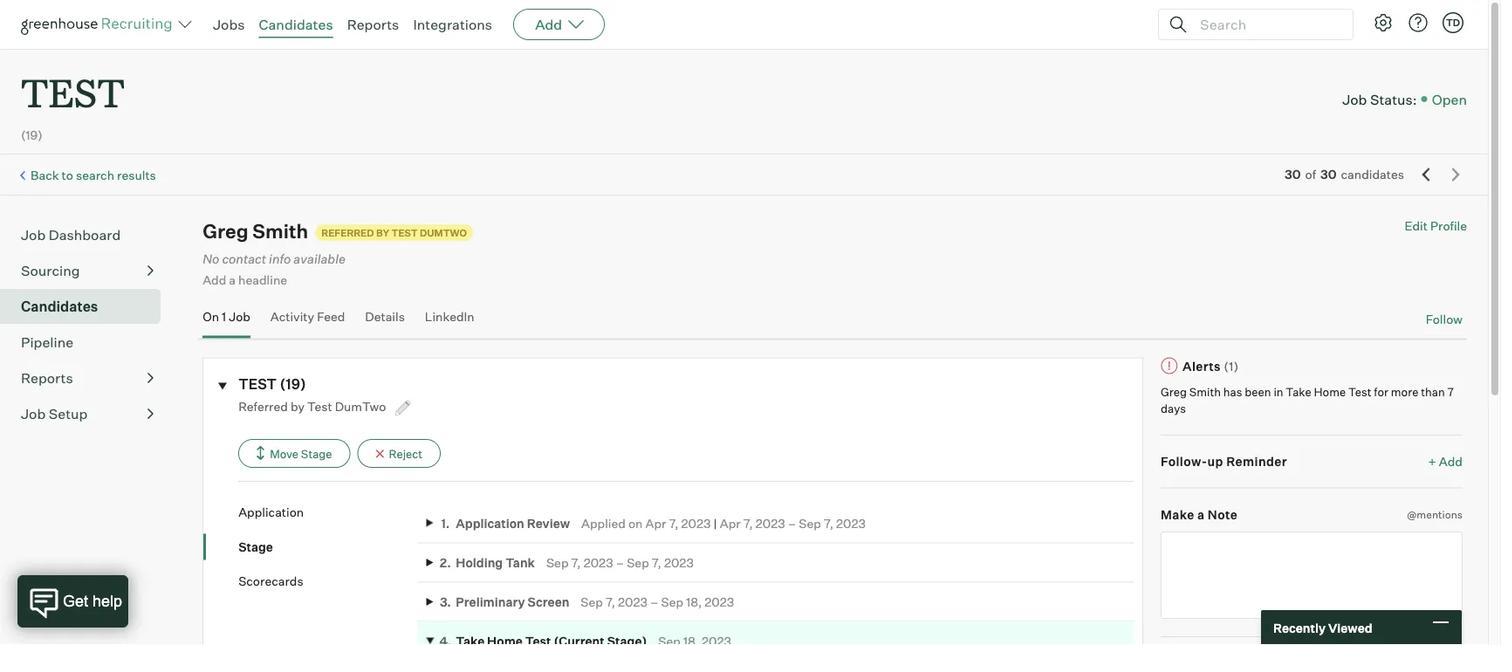 Task type: describe. For each thing, give the bounding box(es) containing it.
contact
[[222, 251, 266, 266]]

home
[[1315, 384, 1347, 398]]

1 apr from the left
[[646, 515, 667, 531]]

linkedin
[[425, 309, 475, 324]]

smith for greg smith
[[253, 219, 308, 243]]

follow link
[[1426, 311, 1463, 328]]

0 horizontal spatial referred
[[238, 398, 288, 414]]

follow-up reminder
[[1161, 454, 1288, 469]]

application link
[[238, 504, 418, 521]]

|
[[714, 515, 717, 531]]

0 horizontal spatial stage
[[238, 539, 273, 554]]

results
[[117, 168, 156, 183]]

back
[[31, 168, 59, 183]]

Search text field
[[1196, 12, 1338, 37]]

activity feed
[[270, 309, 345, 324]]

make
[[1161, 507, 1195, 522]]

add inside popup button
[[535, 16, 562, 33]]

status:
[[1371, 90, 1418, 108]]

0 horizontal spatial candidates
[[21, 298, 98, 315]]

+ add link
[[1429, 453, 1463, 470]]

greg smith
[[203, 219, 308, 243]]

job for job setup
[[21, 405, 46, 423]]

activity
[[270, 309, 314, 324]]

candidates
[[1342, 167, 1405, 182]]

applied
[[582, 515, 626, 531]]

td
[[1447, 17, 1461, 28]]

job for job status:
[[1343, 90, 1368, 108]]

add button
[[514, 9, 605, 40]]

sourcing
[[21, 262, 80, 280]]

days
[[1161, 401, 1187, 415]]

back to search results
[[31, 168, 156, 183]]

reject
[[389, 446, 423, 460]]

test link
[[21, 49, 125, 122]]

take
[[1286, 384, 1312, 398]]

info
[[269, 251, 291, 266]]

no
[[203, 251, 219, 266]]

feed
[[317, 309, 345, 324]]

1. application review applied on  apr 7, 2023 | apr 7, 2023 – sep 7, 2023
[[441, 515, 866, 531]]

0 vertical spatial referred
[[322, 227, 374, 239]]

than
[[1422, 384, 1446, 398]]

review
[[527, 515, 570, 531]]

job status:
[[1343, 90, 1418, 108]]

1 horizontal spatial candidates
[[259, 16, 333, 33]]

1 vertical spatial a
[[1198, 507, 1205, 522]]

viewed
[[1329, 620, 1373, 635]]

been
[[1245, 384, 1272, 398]]

test for test (19)
[[238, 375, 277, 393]]

move stage
[[270, 446, 332, 460]]

0 vertical spatial candidates link
[[259, 16, 333, 33]]

td button
[[1440, 9, 1468, 37]]

no contact info available add a headline
[[203, 251, 346, 288]]

pipeline link
[[21, 332, 154, 353]]

on
[[203, 309, 219, 324]]

2 30 from the left
[[1321, 167, 1337, 182]]

for
[[1375, 384, 1389, 398]]

configure image
[[1373, 12, 1394, 33]]

note
[[1208, 507, 1238, 522]]

tank
[[506, 555, 535, 570]]

dashboard
[[49, 226, 121, 244]]

alerts (1)
[[1183, 358, 1240, 374]]

alerts
[[1183, 358, 1221, 374]]

a inside "no contact info available add a headline"
[[229, 272, 236, 288]]

linkedin link
[[425, 309, 475, 335]]

to
[[62, 168, 73, 183]]

0 horizontal spatial (19)
[[21, 128, 43, 143]]

profile
[[1431, 218, 1468, 234]]

3.
[[440, 594, 451, 609]]

make a note
[[1161, 507, 1238, 522]]

move stage button
[[238, 439, 351, 468]]

edit
[[1405, 218, 1428, 234]]

0 horizontal spatial dumtwo
[[335, 398, 386, 414]]

3. preliminary screen sep 7, 2023 – sep 18, 2023
[[440, 594, 735, 609]]

application inside application link
[[238, 505, 304, 520]]

– for – sep 18, 2023
[[651, 594, 659, 609]]

2. holding tank sep 7, 2023 – sep 7, 2023
[[440, 555, 694, 570]]

holding
[[456, 555, 503, 570]]

has
[[1224, 384, 1243, 398]]

test inside greg smith has been in take home test for more than 7 days
[[1349, 384, 1372, 398]]

of
[[1306, 167, 1317, 182]]

1.
[[441, 515, 450, 531]]

+
[[1429, 454, 1437, 469]]

on 1 job link
[[203, 309, 251, 335]]

1 horizontal spatial (19)
[[280, 375, 306, 393]]

greg smith has been in take home test for more than 7 days
[[1161, 384, 1455, 415]]

integrations link
[[413, 16, 493, 33]]

available
[[294, 251, 346, 266]]

job dashboard link
[[21, 225, 154, 246]]

job dashboard
[[21, 226, 121, 244]]

recently viewed
[[1274, 620, 1373, 635]]

test for test
[[21, 66, 125, 118]]

jobs
[[213, 16, 245, 33]]

follow-
[[1161, 454, 1208, 469]]

edit profile
[[1405, 218, 1468, 234]]



Task type: vqa. For each thing, say whether or not it's contained in the screenshot.
"Smith" inside Greg Smith Has Been In Take Home Test For More Than 7 Days
yes



Task type: locate. For each thing, give the bounding box(es) containing it.
30 of 30 candidates
[[1285, 167, 1405, 182]]

7,
[[669, 515, 679, 531], [744, 515, 753, 531], [824, 515, 834, 531], [572, 555, 581, 570], [652, 555, 662, 570], [606, 594, 616, 609]]

1 vertical spatial dumtwo
[[335, 398, 386, 414]]

(19)
[[21, 128, 43, 143], [280, 375, 306, 393]]

referred by test dumtwo
[[322, 227, 467, 239], [238, 398, 389, 414]]

greg up no
[[203, 219, 249, 243]]

0 vertical spatial smith
[[253, 219, 308, 243]]

0 horizontal spatial application
[[238, 505, 304, 520]]

on
[[629, 515, 643, 531]]

greg inside greg smith has been in take home test for more than 7 days
[[1161, 384, 1187, 398]]

30
[[1285, 167, 1301, 182], [1321, 167, 1337, 182]]

2.
[[440, 555, 451, 570]]

0 vertical spatial –
[[788, 515, 797, 531]]

move
[[270, 446, 299, 460]]

a down contact
[[229, 272, 236, 288]]

0 horizontal spatial –
[[616, 555, 624, 570]]

– right '|'
[[788, 515, 797, 531]]

up
[[1208, 454, 1224, 469]]

– left 18,
[[651, 594, 659, 609]]

recently
[[1274, 620, 1326, 635]]

pipeline
[[21, 334, 73, 351]]

0 vertical spatial test
[[21, 66, 125, 118]]

back to search results link
[[31, 168, 156, 183]]

2 horizontal spatial –
[[788, 515, 797, 531]]

edit profile link
[[1405, 218, 1468, 234]]

1 horizontal spatial smith
[[1190, 384, 1222, 398]]

sourcing link
[[21, 260, 154, 281]]

stage right move
[[301, 446, 332, 460]]

0 horizontal spatial add
[[203, 272, 226, 288]]

greg
[[203, 219, 249, 243], [1161, 384, 1187, 398]]

stage up scorecards
[[238, 539, 273, 554]]

30 right of
[[1321, 167, 1337, 182]]

1 vertical spatial by
[[291, 398, 305, 414]]

greg for greg smith has been in take home test for more than 7 days
[[1161, 384, 1187, 398]]

1 vertical spatial stage
[[238, 539, 273, 554]]

on 1 job
[[203, 309, 251, 324]]

0 horizontal spatial a
[[229, 272, 236, 288]]

follow
[[1426, 312, 1463, 327]]

jobs link
[[213, 16, 245, 33]]

0 vertical spatial a
[[229, 272, 236, 288]]

apr right on at the left
[[646, 515, 667, 531]]

add inside "no contact info available add a headline"
[[203, 272, 226, 288]]

reject button
[[358, 439, 441, 468]]

smith inside greg smith has been in take home test for more than 7 days
[[1190, 384, 1222, 398]]

1 30 from the left
[[1285, 167, 1301, 182]]

0 horizontal spatial apr
[[646, 515, 667, 531]]

2023
[[681, 515, 711, 531], [756, 515, 786, 531], [836, 515, 866, 531], [584, 555, 613, 570], [664, 555, 694, 570], [618, 594, 648, 609], [705, 594, 735, 609]]

1 horizontal spatial 30
[[1321, 167, 1337, 182]]

1 vertical spatial referred
[[238, 398, 288, 414]]

candidates link right jobs link
[[259, 16, 333, 33]]

job up sourcing
[[21, 226, 46, 244]]

0 vertical spatial reports link
[[347, 16, 399, 33]]

30 left of
[[1285, 167, 1301, 182]]

1 horizontal spatial referred
[[322, 227, 374, 239]]

1 horizontal spatial test
[[392, 227, 418, 239]]

dumtwo
[[420, 227, 467, 239], [335, 398, 386, 414]]

test left for
[[1349, 384, 1372, 398]]

1 horizontal spatial apr
[[720, 515, 741, 531]]

1
[[222, 309, 226, 324]]

1 horizontal spatial application
[[456, 515, 525, 531]]

2 horizontal spatial add
[[1440, 454, 1463, 469]]

job setup link
[[21, 404, 154, 425]]

7
[[1448, 384, 1455, 398]]

candidates down sourcing
[[21, 298, 98, 315]]

(1)
[[1224, 358, 1240, 374]]

stage inside button
[[301, 446, 332, 460]]

0 horizontal spatial 30
[[1285, 167, 1301, 182]]

0 vertical spatial stage
[[301, 446, 332, 460]]

job for job dashboard
[[21, 226, 46, 244]]

candidates
[[259, 16, 333, 33], [21, 298, 98, 315]]

reminder
[[1227, 454, 1288, 469]]

a
[[229, 272, 236, 288], [1198, 507, 1205, 522]]

0 vertical spatial referred by test dumtwo
[[322, 227, 467, 239]]

reports inside reports 'link'
[[21, 370, 73, 387]]

in
[[1274, 384, 1284, 398]]

+ add
[[1429, 454, 1463, 469]]

0 horizontal spatial greg
[[203, 219, 249, 243]]

0 vertical spatial reports
[[347, 16, 399, 33]]

2 vertical spatial –
[[651, 594, 659, 609]]

1 vertical spatial referred by test dumtwo
[[238, 398, 389, 414]]

sep
[[799, 515, 822, 531], [547, 555, 569, 570], [627, 555, 649, 570], [581, 594, 603, 609], [661, 594, 684, 609]]

screen
[[528, 594, 570, 609]]

reports link
[[347, 16, 399, 33], [21, 368, 154, 389]]

apr right '|'
[[720, 515, 741, 531]]

job
[[1343, 90, 1368, 108], [21, 226, 46, 244], [229, 309, 251, 324], [21, 405, 46, 423]]

1 vertical spatial reports link
[[21, 368, 154, 389]]

stage link
[[238, 538, 418, 555]]

1 horizontal spatial greg
[[1161, 384, 1187, 398]]

td button
[[1443, 12, 1464, 33]]

0 vertical spatial dumtwo
[[420, 227, 467, 239]]

test up details
[[392, 227, 418, 239]]

1 horizontal spatial stage
[[301, 446, 332, 460]]

0 vertical spatial add
[[535, 16, 562, 33]]

reports down "pipeline"
[[21, 370, 73, 387]]

None text field
[[1161, 532, 1463, 619]]

0 horizontal spatial test
[[307, 398, 332, 414]]

0 vertical spatial candidates
[[259, 16, 333, 33]]

(19) down 'activity feed' link
[[280, 375, 306, 393]]

application down move
[[238, 505, 304, 520]]

application up the holding
[[456, 515, 525, 531]]

0 horizontal spatial reports link
[[21, 368, 154, 389]]

search
[[76, 168, 114, 183]]

job left status:
[[1343, 90, 1368, 108]]

2 horizontal spatial test
[[1349, 384, 1372, 398]]

referred by test dumtwo up available
[[322, 227, 467, 239]]

candidates right jobs link
[[259, 16, 333, 33]]

0 horizontal spatial reports
[[21, 370, 73, 387]]

dumtwo up the linkedin
[[420, 227, 467, 239]]

0 horizontal spatial test
[[21, 66, 125, 118]]

stage
[[301, 446, 332, 460], [238, 539, 273, 554]]

reports
[[347, 16, 399, 33], [21, 370, 73, 387]]

more
[[1392, 384, 1419, 398]]

0 horizontal spatial by
[[291, 398, 305, 414]]

1 vertical spatial greg
[[1161, 384, 1187, 398]]

1 vertical spatial test
[[238, 375, 277, 393]]

candidates link down sourcing link
[[21, 296, 154, 317]]

2 vertical spatial add
[[1440, 454, 1463, 469]]

1 vertical spatial –
[[616, 555, 624, 570]]

by
[[376, 227, 390, 239], [291, 398, 305, 414]]

1 vertical spatial candidates
[[21, 298, 98, 315]]

greg for greg smith
[[203, 219, 249, 243]]

1 horizontal spatial reports
[[347, 16, 399, 33]]

test up move stage
[[307, 398, 332, 414]]

referred up available
[[322, 227, 374, 239]]

dumtwo up reject button on the left of the page
[[335, 398, 386, 414]]

– for – sep 7, 2023
[[616, 555, 624, 570]]

smith up the 'info'
[[253, 219, 308, 243]]

by down test (19)
[[291, 398, 305, 414]]

job left setup
[[21, 405, 46, 423]]

add inside "link"
[[1440, 454, 1463, 469]]

by up details
[[376, 227, 390, 239]]

–
[[788, 515, 797, 531], [616, 555, 624, 570], [651, 594, 659, 609]]

referred by test dumtwo down test (19)
[[238, 398, 389, 414]]

setup
[[49, 405, 88, 423]]

1 vertical spatial reports
[[21, 370, 73, 387]]

0 vertical spatial by
[[376, 227, 390, 239]]

1 horizontal spatial test
[[238, 375, 277, 393]]

preliminary
[[456, 594, 525, 609]]

1 horizontal spatial –
[[651, 594, 659, 609]]

1 horizontal spatial a
[[1198, 507, 1205, 522]]

0 horizontal spatial smith
[[253, 219, 308, 243]]

1 vertical spatial (19)
[[280, 375, 306, 393]]

smith for greg smith has been in take home test for more than 7 days
[[1190, 384, 1222, 398]]

0 horizontal spatial candidates link
[[21, 296, 154, 317]]

headline
[[238, 272, 287, 288]]

1 horizontal spatial add
[[535, 16, 562, 33]]

1 horizontal spatial reports link
[[347, 16, 399, 33]]

(19) up the back
[[21, 128, 43, 143]]

0 vertical spatial greg
[[203, 219, 249, 243]]

details
[[365, 309, 405, 324]]

– down applied at the bottom of page
[[616, 555, 624, 570]]

details link
[[365, 309, 405, 335]]

referred down test (19)
[[238, 398, 288, 414]]

a left note
[[1198, 507, 1205, 522]]

greenhouse recruiting image
[[21, 14, 178, 35]]

reports link left integrations link
[[347, 16, 399, 33]]

integrations
[[413, 16, 493, 33]]

1 horizontal spatial candidates link
[[259, 16, 333, 33]]

1 horizontal spatial dumtwo
[[420, 227, 467, 239]]

scorecards link
[[238, 573, 418, 590]]

0 vertical spatial (19)
[[21, 128, 43, 143]]

job setup
[[21, 405, 88, 423]]

open
[[1433, 90, 1468, 108]]

2 apr from the left
[[720, 515, 741, 531]]

18,
[[686, 594, 702, 609]]

job right the 1
[[229, 309, 251, 324]]

test down "on 1 job" link
[[238, 375, 277, 393]]

referred
[[322, 227, 374, 239], [238, 398, 288, 414]]

greg up days
[[1161, 384, 1187, 398]]

smith down the alerts
[[1190, 384, 1222, 398]]

test
[[392, 227, 418, 239], [1349, 384, 1372, 398], [307, 398, 332, 414]]

activity feed link
[[270, 309, 345, 335]]

reports left integrations link
[[347, 16, 399, 33]]

1 vertical spatial smith
[[1190, 384, 1222, 398]]

1 horizontal spatial by
[[376, 227, 390, 239]]

@mentions
[[1408, 508, 1463, 521]]

reports link down pipeline link
[[21, 368, 154, 389]]

1 vertical spatial add
[[203, 272, 226, 288]]

test down greenhouse recruiting image
[[21, 66, 125, 118]]

1 vertical spatial candidates link
[[21, 296, 154, 317]]

scorecards
[[238, 573, 304, 589]]



